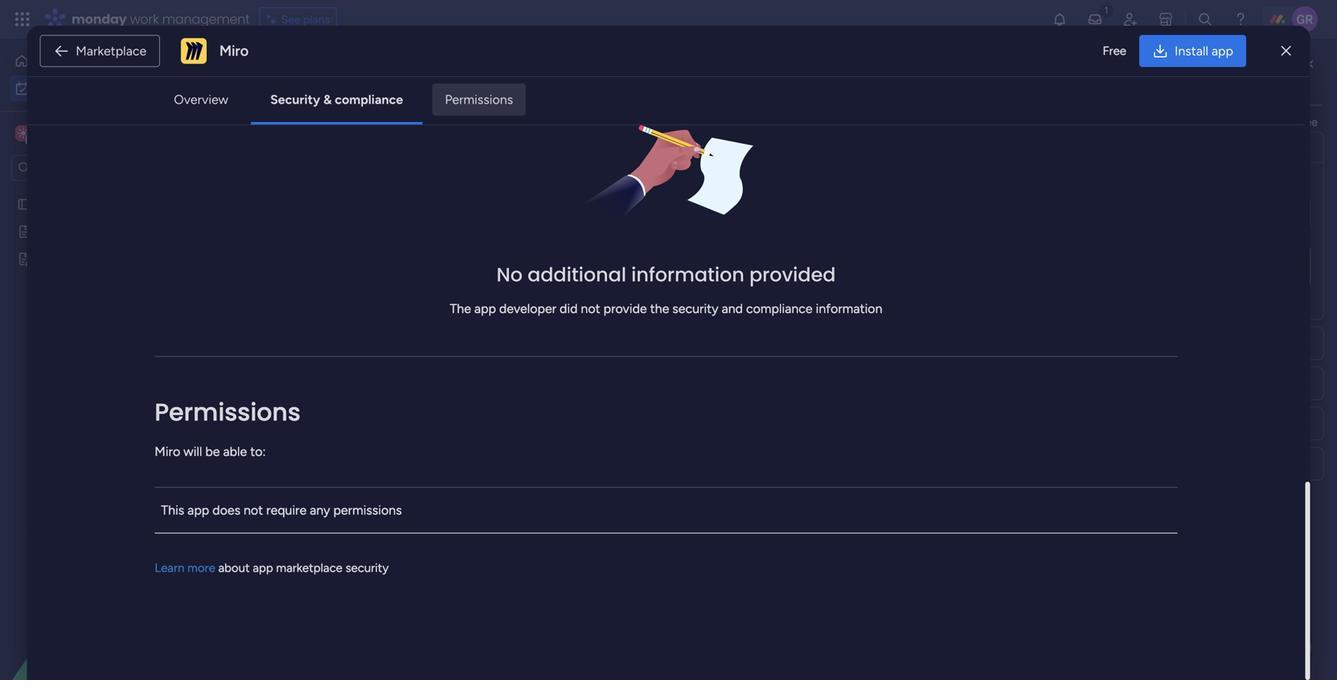 Task type: locate. For each thing, give the bounding box(es) containing it.
this week /
[[271, 401, 357, 421]]

to- down no additional information provided
[[691, 291, 707, 304]]

1 vertical spatial permissions
[[155, 396, 301, 430]]

does
[[212, 503, 240, 518]]

1 vertical spatial this
[[161, 503, 184, 518]]

to-do down "the app developer did not provide the security and compliance information"
[[691, 319, 720, 332]]

home
[[35, 54, 66, 68]]

item down any
[[296, 521, 319, 534]]

the
[[1074, 115, 1091, 129], [650, 301, 669, 317]]

miro for miro will be able to:
[[155, 444, 180, 460]]

not right does
[[244, 503, 263, 518]]

compliance
[[335, 92, 403, 107], [746, 301, 813, 317]]

app for this
[[187, 503, 209, 518]]

0 vertical spatial public board image
[[17, 197, 32, 212]]

my
[[237, 61, 274, 96]]

1 horizontal spatial compliance
[[746, 301, 813, 317]]

add up this week /
[[273, 347, 293, 361]]

/
[[345, 401, 353, 421], [311, 574, 318, 595]]

item
[[288, 492, 311, 506]]

0 vertical spatial item
[[296, 347, 319, 361]]

this left week at the left bottom
[[271, 401, 300, 421]]

1 horizontal spatial permissions
[[445, 92, 513, 107]]

public board image
[[17, 197, 32, 212], [17, 224, 32, 240]]

new item
[[261, 492, 311, 506]]

2 to-do from the top
[[691, 319, 720, 332]]

this left does
[[161, 503, 184, 518]]

will
[[183, 444, 202, 460]]

information
[[631, 262, 744, 288], [816, 301, 882, 317]]

and left people
[[1178, 115, 1197, 129]]

0 vertical spatial compliance
[[335, 92, 403, 107]]

0 horizontal spatial not
[[244, 503, 263, 518]]

1 vertical spatial not
[[244, 503, 263, 518]]

do down "the app developer did not provide the security and compliance information"
[[707, 319, 720, 332]]

option
[[0, 190, 205, 193]]

workspace image
[[15, 125, 31, 142], [18, 125, 29, 142]]

provide
[[604, 301, 647, 317]]

&
[[323, 92, 332, 107]]

1 vertical spatial +
[[263, 521, 270, 534]]

new
[[261, 492, 285, 506]]

0 vertical spatial + add item
[[263, 347, 319, 361]]

select product image
[[14, 11, 31, 27]]

1 + add item from the top
[[263, 347, 319, 361]]

learn
[[155, 561, 184, 576]]

2 add from the top
[[273, 521, 293, 534]]

0 vertical spatial the
[[1074, 115, 1091, 129]]

plans
[[303, 12, 330, 26]]

compliance down provided
[[746, 301, 813, 317]]

any
[[310, 503, 330, 518]]

do down group at the top of page
[[707, 291, 720, 304]]

and
[[1178, 115, 1197, 129], [722, 301, 743, 317]]

1 vertical spatial to-
[[691, 319, 707, 332]]

0 vertical spatial /
[[345, 401, 353, 421]]

provided
[[749, 262, 836, 288]]

item up this week /
[[296, 347, 319, 361]]

lottie animation image
[[0, 519, 205, 681]]

the right provide
[[650, 301, 669, 317]]

this inside main content
[[271, 401, 300, 421]]

miro for miro
[[219, 42, 249, 59]]

miro
[[219, 42, 249, 59], [155, 444, 180, 460]]

app
[[1212, 43, 1233, 59], [474, 301, 496, 317], [187, 503, 209, 518], [253, 561, 273, 576]]

people
[[1200, 115, 1234, 129]]

1 vertical spatial + add item
[[263, 521, 319, 534]]

add
[[273, 347, 293, 361], [273, 521, 293, 534]]

miro left will
[[155, 444, 180, 460]]

0 horizontal spatial the
[[650, 301, 669, 317]]

greg robinson image
[[1292, 6, 1318, 32], [1056, 255, 1080, 279]]

1 horizontal spatial the
[[1074, 115, 1091, 129]]

1 horizontal spatial greg robinson image
[[1292, 6, 1318, 32]]

0 vertical spatial permissions
[[445, 92, 513, 107]]

and down group at the top of page
[[722, 301, 743, 317]]

management
[[162, 10, 250, 28]]

1 horizontal spatial and
[[1178, 115, 1197, 129]]

0 horizontal spatial miro
[[155, 444, 180, 460]]

list box
[[0, 188, 205, 490]]

1 horizontal spatial miro
[[219, 42, 249, 59]]

main content
[[213, 39, 1337, 681]]

to- down "the app developer did not provide the security and compliance information"
[[691, 319, 707, 332]]

0 horizontal spatial compliance
[[335, 92, 403, 107]]

0 vertical spatial add
[[273, 347, 293, 361]]

1 vertical spatial and
[[722, 301, 743, 317]]

0 vertical spatial greg robinson image
[[1292, 6, 1318, 32]]

0 vertical spatial security
[[672, 301, 718, 317]]

0 horizontal spatial and
[[722, 301, 743, 317]]

information down provided
[[816, 301, 882, 317]]

permissions
[[445, 92, 513, 107], [155, 396, 301, 430]]

monday work management
[[72, 10, 250, 28]]

security right marketplace
[[345, 561, 389, 576]]

2 + add item from the top
[[263, 521, 319, 534]]

app for install
[[1212, 43, 1233, 59]]

application logo image
[[181, 38, 206, 64]]

security down no additional information provided
[[672, 301, 718, 317]]

0 vertical spatial to-do
[[691, 291, 720, 304]]

to-
[[691, 291, 707, 304], [691, 319, 707, 332]]

the
[[450, 301, 471, 317]]

app right about
[[253, 561, 273, 576]]

my work
[[237, 61, 345, 96]]

permissions button
[[432, 84, 526, 116]]

information up "the app developer did not provide the security and compliance information"
[[631, 262, 744, 288]]

1 vertical spatial item
[[296, 521, 319, 534]]

did
[[560, 301, 578, 317]]

1 horizontal spatial this
[[271, 401, 300, 421]]

add down 'this app does not require any permissions'
[[273, 521, 293, 534]]

project
[[817, 291, 853, 304]]

the inside main content
[[1074, 115, 1091, 129]]

not right did
[[581, 301, 600, 317]]

customize
[[602, 133, 656, 147]]

do
[[707, 291, 720, 304], [707, 319, 720, 332]]

learn more link
[[155, 561, 215, 576]]

1 + from the top
[[263, 347, 270, 361]]

install app button
[[1139, 35, 1246, 67]]

+ add item up this week /
[[263, 347, 319, 361]]

developer
[[499, 301, 556, 317]]

1 vertical spatial security
[[345, 561, 389, 576]]

2 workspace image from the left
[[18, 125, 29, 142]]

to do list button
[[1231, 66, 1313, 92]]

+ add item down the require
[[263, 521, 319, 534]]

app inside button
[[1212, 43, 1233, 59]]

/ right week at the left bottom
[[345, 401, 353, 421]]

you'd
[[1237, 115, 1264, 129]]

to-do down group at the top of page
[[691, 291, 720, 304]]

1 vertical spatial greg robinson image
[[1056, 255, 1080, 279]]

install app
[[1175, 43, 1233, 59]]

1 vertical spatial compliance
[[746, 301, 813, 317]]

1 item from the top
[[296, 347, 319, 361]]

none text field inside main content
[[1042, 199, 1311, 228]]

1 horizontal spatial /
[[345, 401, 353, 421]]

0 vertical spatial do
[[707, 291, 720, 304]]

0 vertical spatial to-
[[691, 291, 707, 304]]

1 vertical spatial public board image
[[17, 224, 32, 240]]

security & compliance
[[270, 92, 403, 107]]

0 horizontal spatial /
[[311, 574, 318, 595]]

1 vertical spatial add
[[273, 521, 293, 534]]

this
[[271, 401, 300, 421], [161, 503, 184, 518]]

1 vertical spatial to-do
[[691, 319, 720, 332]]

2 public board image from the top
[[17, 224, 32, 240]]

0 horizontal spatial this
[[161, 503, 184, 518]]

app right the the
[[474, 301, 496, 317]]

0 horizontal spatial security
[[345, 561, 389, 576]]

1 vertical spatial do
[[707, 319, 720, 332]]

compliance up filter dashboard by text search field
[[335, 92, 403, 107]]

permissions
[[333, 503, 402, 518]]

learn more about app marketplace security
[[155, 561, 389, 576]]

miro up my
[[219, 42, 249, 59]]

0 vertical spatial this
[[271, 401, 300, 421]]

+ add item
[[263, 347, 319, 361], [263, 521, 319, 534]]

0 vertical spatial miro
[[219, 42, 249, 59]]

the left boards,
[[1074, 115, 1091, 129]]

install
[[1175, 43, 1208, 59]]

not
[[581, 301, 600, 317], [244, 503, 263, 518]]

main workspace
[[37, 126, 132, 141]]

None search field
[[305, 127, 452, 153]]

no additional information provided
[[496, 262, 836, 288]]

0 vertical spatial and
[[1178, 115, 1197, 129]]

2 item from the top
[[296, 521, 319, 534]]

1 image
[[1099, 1, 1114, 19]]

None text field
[[1042, 199, 1311, 228]]

1 vertical spatial /
[[311, 574, 318, 595]]

1 add from the top
[[273, 347, 293, 361]]

0 vertical spatial +
[[263, 347, 270, 361]]

/ right later
[[311, 574, 318, 595]]

app left does
[[187, 503, 209, 518]]

1 vertical spatial miro
[[155, 444, 180, 460]]

to-do
[[691, 291, 720, 304], [691, 319, 720, 332]]

1 vertical spatial information
[[816, 301, 882, 317]]

no additional information provided image
[[578, 72, 754, 239]]

+
[[263, 347, 270, 361], [263, 521, 270, 534]]

0 horizontal spatial information
[[631, 262, 744, 288]]

later
[[271, 574, 307, 595]]

to:
[[250, 444, 266, 460]]

1 horizontal spatial information
[[816, 301, 882, 317]]

2 + from the top
[[263, 521, 270, 534]]

lottie animation element
[[0, 519, 205, 681]]

workspace selection element
[[15, 124, 134, 145]]

1 horizontal spatial not
[[581, 301, 600, 317]]

require
[[266, 503, 307, 518]]

app right install
[[1212, 43, 1233, 59]]

item
[[296, 347, 319, 361], [296, 521, 319, 534]]

1 workspace image from the left
[[15, 125, 31, 142]]

permissions inside permissions button
[[445, 92, 513, 107]]



Task type: vqa. For each thing, say whether or not it's contained in the screenshot.
bottom Public board image Add to favorites IMAGE
no



Task type: describe. For each thing, give the bounding box(es) containing it.
able
[[223, 444, 247, 460]]

private board image
[[17, 252, 32, 267]]

work
[[130, 10, 159, 28]]

choose
[[1032, 115, 1071, 129]]

update feed image
[[1087, 11, 1103, 27]]

compliance inside button
[[335, 92, 403, 107]]

like
[[1267, 115, 1284, 129]]

1 vertical spatial the
[[650, 301, 669, 317]]

see plans
[[281, 12, 330, 26]]

1 horizontal spatial security
[[672, 301, 718, 317]]

project management link
[[814, 282, 963, 310]]

no
[[496, 262, 523, 288]]

none search field inside main content
[[305, 127, 452, 153]]

2 to- from the top
[[691, 319, 707, 332]]

more
[[187, 561, 215, 576]]

main content containing this week /
[[213, 39, 1337, 681]]

0 vertical spatial not
[[581, 301, 600, 317]]

invite members image
[[1122, 11, 1138, 27]]

security
[[270, 92, 320, 107]]

overview button
[[161, 84, 241, 116]]

2 do from the top
[[707, 319, 720, 332]]

0 horizontal spatial greg robinson image
[[1056, 255, 1080, 279]]

do
[[1275, 72, 1288, 86]]

security & compliance button
[[257, 84, 416, 116]]

miro will be able to:
[[155, 444, 266, 460]]

main
[[37, 126, 65, 141]]

this for this week /
[[271, 401, 300, 421]]

workspace
[[68, 126, 132, 141]]

main workspace button
[[11, 120, 157, 147]]

to
[[1287, 115, 1297, 129]]

notifications image
[[1052, 11, 1068, 27]]

monday
[[72, 10, 127, 28]]

0 horizontal spatial permissions
[[155, 396, 301, 430]]

marketplace button
[[40, 35, 160, 67]]

later /
[[271, 574, 322, 595]]

the app developer did not provide the security and compliance information
[[450, 301, 882, 317]]

about
[[218, 561, 250, 576]]

see plans button
[[259, 7, 337, 31]]

1 to-do from the top
[[691, 291, 720, 304]]

dapulse x slim image
[[1281, 41, 1291, 61]]

see
[[281, 12, 300, 26]]

0 vertical spatial information
[[631, 262, 744, 288]]

search everything image
[[1197, 11, 1213, 27]]

list
[[1291, 72, 1306, 86]]

week
[[304, 401, 342, 421]]

be
[[205, 444, 220, 460]]

overview
[[174, 92, 228, 107]]

columns
[[1133, 115, 1176, 129]]

and inside main content
[[1178, 115, 1197, 129]]

Filter dashboard by text search field
[[305, 127, 452, 153]]

1 do from the top
[[707, 291, 720, 304]]

boards,
[[1093, 115, 1130, 129]]

marketplace
[[276, 561, 343, 576]]

help image
[[1233, 11, 1249, 27]]

monday marketplace image
[[1158, 11, 1174, 27]]

home option
[[10, 48, 195, 74]]

additional
[[527, 262, 626, 288]]

this app does not require any permissions
[[161, 503, 402, 518]]

to do list
[[1260, 72, 1306, 86]]

see
[[1300, 115, 1318, 129]]

project management
[[817, 291, 922, 304]]

customize button
[[576, 127, 663, 153]]

1 public board image from the top
[[17, 197, 32, 212]]

home link
[[10, 48, 195, 74]]

management
[[856, 291, 922, 304]]

this for this app does not require any permissions
[[161, 503, 184, 518]]

1 to- from the top
[[691, 291, 707, 304]]

marketplace
[[76, 43, 147, 59]]

choose the boards, columns and people you'd like to see
[[1032, 115, 1318, 129]]

free
[[1103, 44, 1126, 58]]

to
[[1260, 72, 1272, 86]]

work
[[280, 61, 345, 96]]

app for the
[[474, 301, 496, 317]]

group
[[717, 256, 748, 270]]



